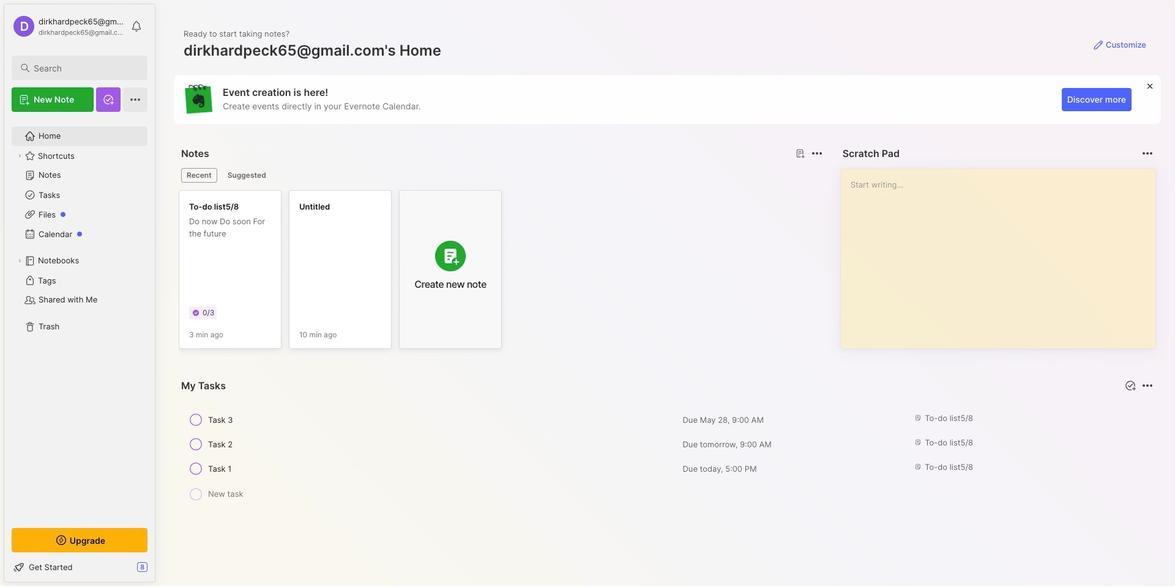 Task type: vqa. For each thing, say whether or not it's contained in the screenshot.
Account FIELD
yes



Task type: describe. For each thing, give the bounding box(es) containing it.
expand notebooks image
[[16, 258, 23, 265]]

2 row group from the top
[[179, 408, 1156, 512]]

2 tab from the left
[[222, 168, 272, 183]]

Help and Learning task checklist field
[[4, 558, 155, 578]]

1 row group from the top
[[179, 190, 509, 357]]

main element
[[0, 0, 159, 587]]



Task type: locate. For each thing, give the bounding box(es) containing it.
tab list
[[181, 168, 820, 183]]

More actions field
[[808, 145, 825, 162], [1139, 145, 1156, 162], [1139, 378, 1156, 395]]

None search field
[[34, 61, 136, 75]]

Start writing… text field
[[850, 169, 1155, 339]]

1 vertical spatial row group
[[179, 408, 1156, 512]]

1 tab from the left
[[181, 168, 217, 183]]

1 horizontal spatial tab
[[222, 168, 272, 183]]

tree
[[4, 119, 155, 518]]

tree inside the main element
[[4, 119, 155, 518]]

0 horizontal spatial tab
[[181, 168, 217, 183]]

more actions image
[[809, 146, 824, 161], [1140, 146, 1155, 161], [1140, 379, 1155, 394]]

new task image
[[1124, 380, 1136, 392]]

row group
[[179, 190, 509, 357], [179, 408, 1156, 512]]

Search text field
[[34, 62, 136, 74]]

Account field
[[12, 14, 125, 39]]

none search field inside the main element
[[34, 61, 136, 75]]

0 vertical spatial row group
[[179, 190, 509, 357]]

tab
[[181, 168, 217, 183], [222, 168, 272, 183]]



